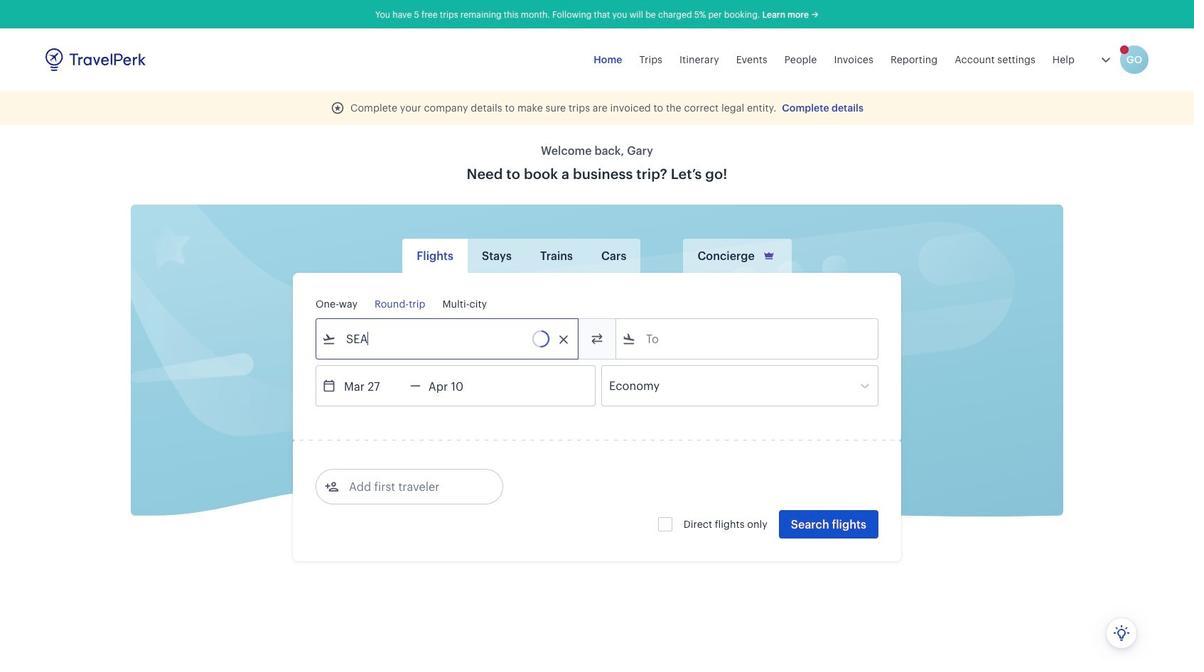 Task type: vqa. For each thing, say whether or not it's contained in the screenshot.
Depart "text box"
yes



Task type: locate. For each thing, give the bounding box(es) containing it.
Add first traveler search field
[[339, 476, 487, 498]]

To search field
[[636, 328, 860, 350]]

Return text field
[[421, 366, 495, 406]]



Task type: describe. For each thing, give the bounding box(es) containing it.
From search field
[[336, 328, 560, 350]]

Depart text field
[[336, 366, 410, 406]]



